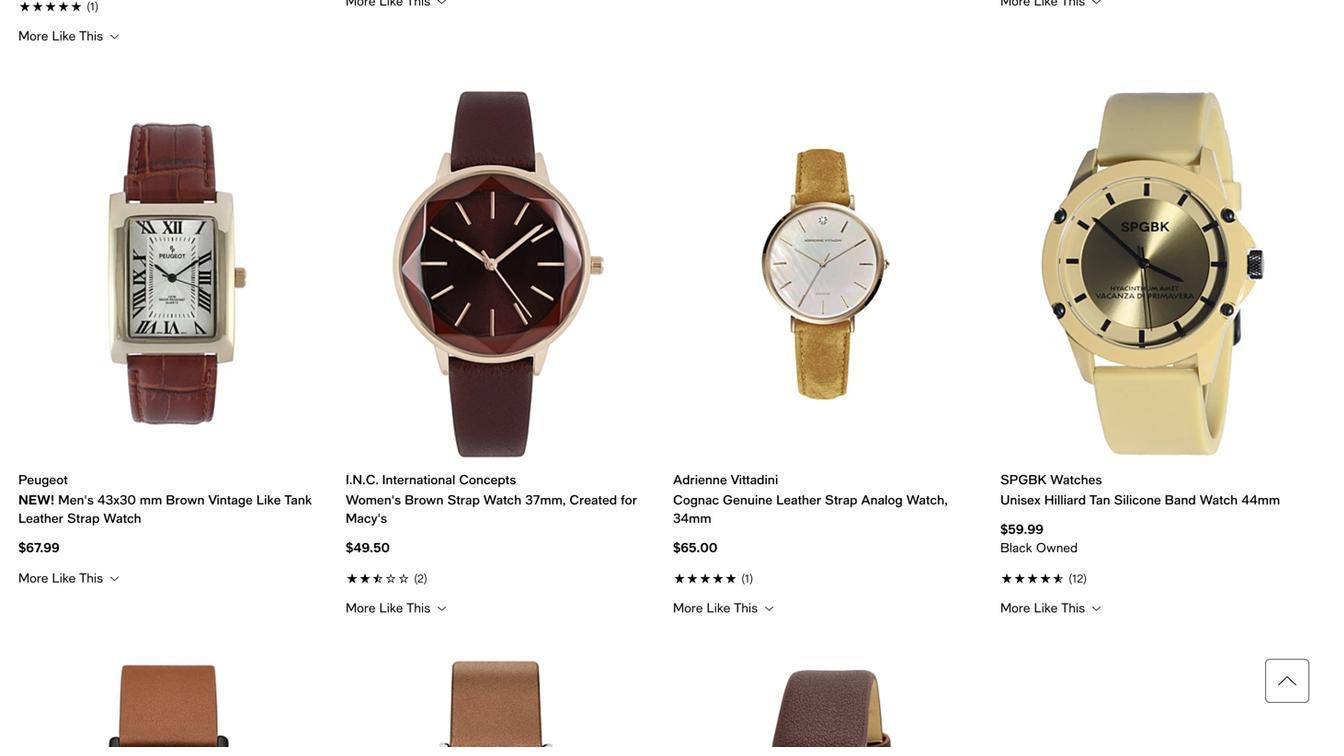 Task type: vqa. For each thing, say whether or not it's contained in the screenshot.
Band
yes



Task type: locate. For each thing, give the bounding box(es) containing it.
$59.99
[[1000, 522, 1044, 537]]

more inside the men's 43x30 mm brown vintage like tank leather strap watch group
[[18, 571, 48, 586]]

0 horizontal spatial brown
[[166, 492, 205, 508]]

strap inside i.n.c. international concepts women's brown strap watch 37mm, created for macy's
[[447, 492, 480, 508]]

watch,
[[906, 492, 948, 508]]

watch
[[483, 492, 522, 508], [1200, 492, 1238, 508], [103, 511, 141, 526]]

watch down concepts
[[483, 492, 522, 508]]

1 horizontal spatial 5 out of 5 rating with 1 reviews image
[[673, 568, 978, 587]]

0 horizontal spatial watch
[[103, 511, 141, 526]]

(2)
[[414, 572, 427, 585]]

peugeot
[[18, 472, 68, 487]]

leather down new!
[[18, 511, 63, 526]]

this inside the men's 43x30 mm brown vintage like tank leather strap watch group
[[79, 571, 103, 586]]

brown right mm
[[166, 492, 205, 508]]

owned
[[1036, 540, 1078, 555]]

more like this
[[18, 28, 107, 43], [18, 571, 107, 586], [346, 600, 434, 616], [673, 600, 762, 616], [1000, 600, 1089, 616]]

0 horizontal spatial strap
[[67, 511, 100, 526]]

like inside cognac genuine leather strap analog watch, 34mm group
[[707, 600, 730, 616]]

$59.99 black owned
[[1000, 522, 1078, 555]]

strap
[[447, 492, 480, 508], [825, 492, 857, 508], [67, 511, 100, 526]]

adrienne vittadini cognac genuine leather strap analog watch, 34mm
[[673, 472, 948, 526]]

1 brown from the left
[[166, 492, 205, 508]]

scroll to top image
[[1265, 659, 1309, 703]]

strap down concepts
[[447, 492, 480, 508]]

women's
[[346, 492, 401, 508]]

brown inside men's 43x30 mm brown vintage like tank leather strap watch
[[166, 492, 205, 508]]

this
[[79, 28, 103, 43], [79, 571, 103, 586], [406, 600, 430, 616], [734, 600, 758, 616], [1061, 600, 1085, 616]]

0 vertical spatial leather
[[776, 492, 821, 508]]

more inside unisex hilliard tan silicone band watch 44mm group
[[1000, 600, 1030, 616]]

5 out of 5 rating with 1 reviews image containing (1)
[[673, 568, 978, 587]]

strap inside adrienne vittadini cognac genuine leather strap analog watch, 34mm
[[825, 492, 857, 508]]

watch inside i.n.c. international concepts women's brown strap watch 37mm, created for macy's
[[483, 492, 522, 508]]

spgbk
[[1000, 472, 1047, 487]]

37mm,
[[525, 492, 566, 508]]

0 horizontal spatial leather
[[18, 511, 63, 526]]

watch right band
[[1200, 492, 1238, 508]]

this inside women's brown strap watch 37mm, created for macy's "group"
[[406, 600, 430, 616]]

like inside the men's 43x30 mm brown vintage like tank leather strap watch group
[[52, 571, 76, 586]]

$49.50
[[346, 540, 390, 555]]

0 vertical spatial 5 out of 5 rating with 1 reviews image
[[18, 0, 324, 15]]

men's 43x30 mm brown vintage like tank leather strap watch
[[18, 492, 312, 526]]

strap down men's on the left
[[67, 511, 100, 526]]

unisex hilliard tan silicone band watch 44mm group
[[1000, 88, 1306, 617]]

1 horizontal spatial leather
[[776, 492, 821, 508]]

strap inside men's 43x30 mm brown vintage like tank leather strap watch
[[67, 511, 100, 526]]

cognac
[[673, 492, 719, 508]]

$65.00
[[673, 540, 718, 555]]

more
[[18, 28, 48, 43], [18, 571, 48, 586], [346, 600, 376, 616], [673, 600, 703, 616], [1000, 600, 1030, 616]]

genuine
[[723, 492, 773, 508]]

this inside unisex hilliard tan silicone band watch 44mm group
[[1061, 600, 1085, 616]]

2 horizontal spatial strap
[[825, 492, 857, 508]]

vintage
[[208, 492, 253, 508]]

watch inside spgbk watches unisex hilliard tan silicone band watch 44mm
[[1200, 492, 1238, 508]]

leather down vittadini
[[776, 492, 821, 508]]

black owned. . image
[[1000, 539, 1306, 557]]

more like this inside women's brown strap watch 37mm, created for macy's "group"
[[346, 600, 434, 616]]

1 horizontal spatial strap
[[447, 492, 480, 508]]

square grove brown faux leather watch 35mm image
[[673, 662, 978, 748]]

men's dial quartz brown leather strap watch with interchangeable straps, set of 3 image
[[1000, 662, 1306, 748]]

men's signatur brown leather strap watch 40mm image
[[346, 662, 651, 748]]

like
[[52, 28, 76, 43], [52, 571, 76, 586], [379, 600, 403, 616], [707, 600, 730, 616], [1034, 600, 1058, 616]]

1 horizontal spatial watch
[[483, 492, 522, 508]]

brown
[[166, 492, 205, 508], [405, 492, 444, 508]]

brown down 'international'
[[405, 492, 444, 508]]

vittadini
[[731, 472, 778, 487]]

2 brown from the left
[[405, 492, 444, 508]]

$67.99
[[18, 540, 60, 555]]

2 horizontal spatial watch
[[1200, 492, 1238, 508]]

watch down 43x30
[[103, 511, 141, 526]]

more like this inside the men's 43x30 mm brown vintage like tank leather strap watch group
[[18, 571, 107, 586]]

brown inside i.n.c. international concepts women's brown strap watch 37mm, created for macy's
[[405, 492, 444, 508]]

leather
[[776, 492, 821, 508], [18, 511, 63, 526]]

men's
[[58, 492, 94, 508]]

1 vertical spatial leather
[[18, 511, 63, 526]]

strap left analog
[[825, 492, 857, 508]]

5 out of 5 rating with 1 reviews image
[[18, 0, 324, 15], [673, 568, 978, 587]]

1 horizontal spatial brown
[[405, 492, 444, 508]]

1 vertical spatial 5 out of 5 rating with 1 reviews image
[[673, 568, 978, 587]]



Task type: describe. For each thing, give the bounding box(es) containing it.
watches
[[1050, 472, 1102, 487]]

international
[[382, 472, 455, 487]]

square grove brown faux leather watch 35mm group
[[673, 662, 978, 748]]

i.n.c.
[[346, 472, 379, 487]]

men's kuppel quartz three hand brown leather, 44mm image
[[18, 662, 324, 748]]

unisex
[[1000, 492, 1041, 508]]

like inside unisex hilliard tan silicone band watch 44mm group
[[1034, 600, 1058, 616]]

watch inside men's 43x30 mm brown vintage like tank leather strap watch
[[103, 511, 141, 526]]

women's brown strap watch 37mm, created for macy's group
[[346, 88, 651, 617]]

new!
[[18, 492, 55, 508]]

mm
[[140, 492, 162, 508]]

strap for leather
[[825, 492, 857, 508]]

(1)
[[741, 572, 753, 585]]

44mm
[[1241, 492, 1280, 508]]

strap for brown
[[447, 492, 480, 508]]

2.5 out of 5 rating with 2 reviews image
[[346, 568, 651, 587]]

men's kuppel quartz three hand brown leather, 44mm group
[[18, 662, 324, 748]]

this inside cognac genuine leather strap analog watch, 34mm group
[[734, 600, 758, 616]]

concepts
[[459, 472, 516, 487]]

more inside women's brown strap watch 37mm, created for macy's "group"
[[346, 600, 376, 616]]

macy's
[[346, 511, 387, 526]]

more like this inside cognac genuine leather strap analog watch, 34mm group
[[673, 600, 762, 616]]

more inside cognac genuine leather strap analog watch, 34mm group
[[673, 600, 703, 616]]

leather inside adrienne vittadini cognac genuine leather strap analog watch, 34mm
[[776, 492, 821, 508]]

like inside women's brown strap watch 37mm, created for macy's "group"
[[379, 600, 403, 616]]

black
[[1000, 540, 1032, 555]]

hilliard
[[1044, 492, 1086, 508]]

tan
[[1089, 492, 1110, 508]]

cognac genuine leather strap analog watch, 34mm group
[[673, 88, 978, 617]]

leather inside men's 43x30 mm brown vintage like tank leather strap watch
[[18, 511, 63, 526]]

tank
[[284, 492, 312, 508]]

spgbk watches unisex hilliard tan silicone band watch 44mm
[[1000, 472, 1280, 508]]

(12)
[[1069, 572, 1087, 585]]

34mm
[[673, 511, 711, 526]]

men's dial quartz brown leather strap watch with interchangeable straps, set of 3 group
[[1000, 662, 1306, 748]]

silicone
[[1114, 492, 1161, 508]]

peugeot new!
[[18, 472, 68, 508]]

i.n.c. international concepts women's brown strap watch 37mm, created for macy's
[[346, 472, 637, 526]]

band
[[1165, 492, 1196, 508]]

for
[[621, 492, 637, 508]]

adrienne
[[673, 472, 727, 487]]

43x30
[[97, 492, 136, 508]]

analog
[[861, 492, 903, 508]]

like
[[256, 492, 281, 508]]

more like this inside unisex hilliard tan silicone band watch 44mm group
[[1000, 600, 1089, 616]]

0 horizontal spatial 5 out of 5 rating with 1 reviews image
[[18, 0, 324, 15]]

men's signatur brown leather strap watch 40mm group
[[346, 662, 651, 748]]

men's 43x30 mm brown vintage like tank leather strap watch group
[[18, 88, 324, 587]]

created
[[569, 492, 617, 508]]

4.5833 out of 5 rating with 12 reviews image
[[1000, 568, 1306, 587]]



